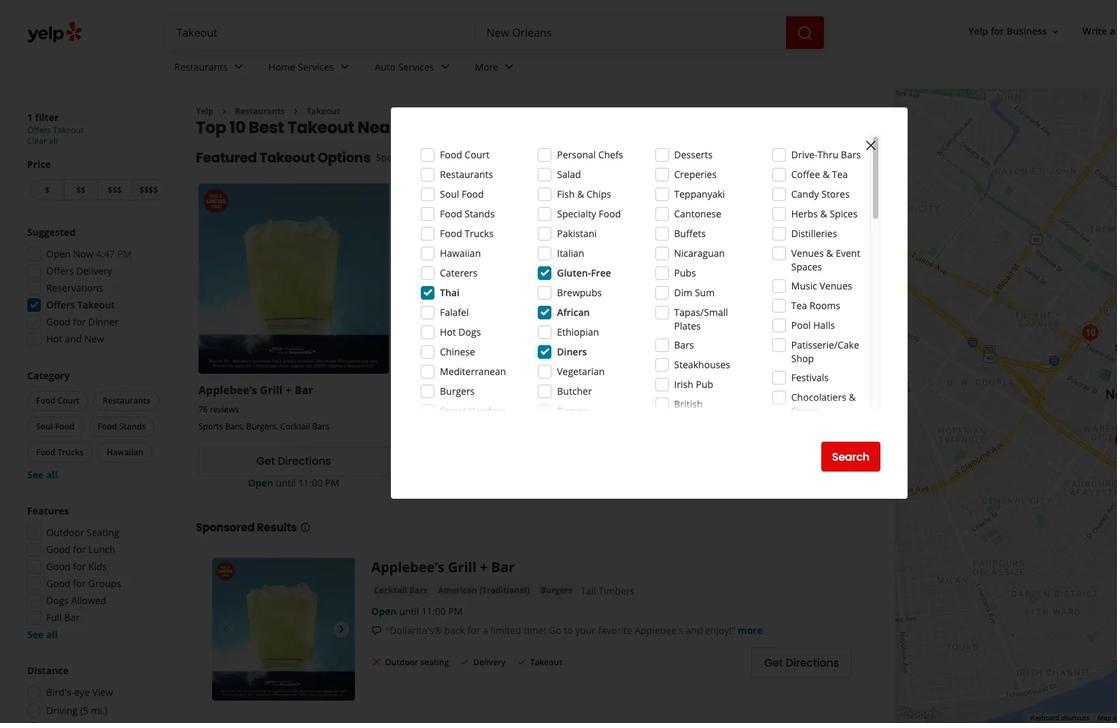 Task type: vqa. For each thing, say whether or not it's contained in the screenshot.
DOGS ALLOWED
yes



Task type: describe. For each thing, give the bounding box(es) containing it.
free
[[591, 267, 611, 280]]

butcher
[[557, 385, 592, 398]]

1 horizontal spatial new
[[400, 117, 436, 139]]

bird's-eye view
[[46, 686, 113, 699]]

bars left close image
[[841, 148, 861, 161]]

open for offers delivery
[[46, 248, 71, 261]]

see all button for category
[[27, 469, 58, 482]]

for right 'back'
[[468, 624, 481, 637]]

options
[[318, 149, 371, 168]]

home services link
[[258, 49, 364, 88]]

0 horizontal spatial bar
[[64, 611, 80, 624]]

+ for applebee's grill + bar 76 reviews sports bars, burgers, cocktail bars
[[286, 383, 292, 398]]

open for "dollarita's® back for a limited time! go to your favorite applebee's and enjoy!"
[[371, 605, 397, 618]]

american (traditional)
[[438, 585, 530, 596]]

1 filter offers takeout clear all
[[27, 111, 84, 147]]

outdoor for outdoor seating
[[46, 526, 84, 539]]

go
[[549, 624, 562, 637]]

see for features
[[27, 628, 44, 641]]

$$$ button
[[98, 180, 131, 201]]

salad
[[557, 168, 581, 181]]

0 vertical spatial 11:00
[[298, 477, 323, 489]]

24 chevron down v2 image
[[337, 59, 353, 75]]

herbs
[[792, 207, 818, 220]]

stores
[[822, 188, 850, 201]]

allowed
[[71, 594, 106, 607]]

map region
[[840, 11, 1118, 724]]

home
[[268, 60, 295, 73]]

1 horizontal spatial and
[[686, 624, 703, 637]]

open now 4:47 pm
[[46, 248, 132, 261]]

see for category
[[27, 469, 44, 482]]

hawaiian inside 'button'
[[107, 447, 143, 458]]

1 horizontal spatial get directions link
[[752, 648, 852, 678]]

big little kitchen nola image
[[1109, 427, 1118, 455]]

& for fish
[[577, 188, 584, 201]]

distilleries
[[792, 227, 838, 240]]

specialty
[[557, 207, 596, 220]]

fish & chips
[[557, 188, 611, 201]]

coffee & tea
[[792, 168, 848, 181]]

burgers inside button
[[541, 585, 573, 596]]

firehouse subs link
[[400, 383, 482, 398]]

takeout right 16 chevron right v2 image
[[307, 105, 340, 117]]

dim sum
[[674, 286, 715, 299]]

top 10 best takeout near new orleans, louisiana
[[196, 117, 589, 139]]

business categories element
[[164, 49, 1118, 88]]

patisserie/cake
[[792, 339, 860, 352]]

keyboard
[[1031, 715, 1059, 722]]

write a 
[[1083, 25, 1118, 38]]

trucks inside search dialog
[[465, 227, 494, 240]]

16 speech v2 image
[[371, 626, 382, 637]]

outdoor seating
[[46, 526, 119, 539]]

chinese
[[440, 346, 475, 358]]

enjoy!"
[[705, 624, 735, 637]]

pm for offers delivery
[[117, 248, 132, 261]]

steakhouses
[[674, 358, 730, 371]]

16 close v2 image
[[371, 657, 382, 668]]

hot and new
[[46, 333, 104, 346]]

outdoor seating
[[385, 657, 449, 669]]

street vendors
[[440, 405, 506, 418]]

search image
[[797, 25, 813, 41]]

0 vertical spatial and
[[65, 333, 82, 346]]

home services
[[268, 60, 334, 73]]

food trucks inside food trucks button
[[36, 447, 84, 458]]

shops
[[792, 405, 819, 418]]

venues inside the venues & event spaces
[[792, 247, 824, 260]]

sponsored results
[[196, 520, 297, 536]]

map
[[1098, 715, 1112, 722]]

& for venues
[[827, 247, 834, 260]]

suggested
[[27, 226, 76, 239]]

cocktail bars link
[[371, 584, 430, 598]]

sum
[[695, 286, 715, 299]]

4:47
[[96, 248, 115, 261]]

hot dogs
[[440, 326, 481, 339]]

orleans,
[[439, 117, 507, 139]]

takeout up dinner
[[77, 299, 115, 312]]

da
[[1113, 715, 1118, 722]]

restaurants right 16 chevron right v2 icon at the top left of page
[[235, 105, 285, 117]]

chips
[[587, 188, 611, 201]]

time!
[[524, 624, 546, 637]]

user actions element
[[958, 19, 1118, 46]]

reviews)
[[511, 404, 547, 417]]

good for good for kids
[[46, 560, 71, 573]]

keyboard shortcuts button
[[1031, 714, 1090, 724]]

near
[[358, 117, 397, 139]]

76
[[199, 404, 208, 416]]

search button
[[821, 442, 881, 472]]

+ for applebee's grill + bar
[[480, 558, 488, 577]]

see all for features
[[27, 628, 58, 641]]

drive-thru bars
[[792, 148, 861, 161]]

offers inside 1 filter offers takeout clear all
[[27, 124, 51, 136]]

1 horizontal spatial pm
[[325, 477, 339, 489]]

1 vertical spatial venues
[[820, 280, 853, 292]]

get directions for top get directions link
[[256, 454, 331, 469]]

bar for applebee's grill + bar
[[491, 558, 515, 577]]

now
[[73, 248, 94, 261]]

bar for applebee's grill + bar 76 reviews sports bars, burgers, cocktail bars
[[295, 383, 313, 398]]

pakistani
[[557, 227, 597, 240]]

food trucks button
[[27, 443, 92, 463]]

filter
[[35, 111, 59, 124]]

3.9 (18 reviews)
[[479, 404, 547, 417]]

fish
[[557, 188, 575, 201]]

0 vertical spatial delivery
[[76, 265, 112, 278]]

chocolatiers
[[792, 391, 847, 404]]

previous image
[[218, 621, 234, 638]]

1 vertical spatial restaurants link
[[235, 105, 285, 117]]

16 info v2 image
[[300, 522, 311, 533]]

stands inside button
[[119, 421, 146, 433]]

write a link
[[1077, 19, 1118, 44]]

dinner
[[88, 316, 119, 329]]

court inside button
[[58, 395, 80, 407]]

0 vertical spatial directions
[[278, 454, 331, 469]]

all inside 1 filter offers takeout clear all
[[49, 135, 58, 147]]

(5
[[80, 705, 88, 718]]

1 horizontal spatial open
[[248, 477, 274, 489]]

subs
[[456, 383, 482, 398]]

see all button for features
[[27, 628, 58, 641]]

google image
[[899, 706, 944, 724]]

italian
[[557, 247, 584, 260]]

"dollarita's® back for a limited time! go to your favorite applebee's and enjoy!" more
[[386, 624, 763, 637]]

takeout up options
[[287, 117, 354, 139]]

spaces
[[792, 261, 822, 273]]

food trucks inside search dialog
[[440, 227, 494, 240]]

stands inside search dialog
[[465, 207, 495, 220]]

24 chevron down v2 image for auto services
[[437, 59, 453, 75]]

back
[[445, 624, 465, 637]]

featured takeout options
[[196, 149, 371, 168]]

map da
[[1098, 715, 1118, 722]]

grill for applebee's grill + bar 76 reviews sports bars, burgers, cocktail bars
[[260, 383, 283, 398]]

0 horizontal spatial get
[[256, 454, 275, 469]]

pubs
[[674, 267, 696, 280]]

1 vertical spatial delivery
[[474, 657, 506, 669]]

shop
[[792, 352, 814, 365]]

burgers,
[[246, 421, 278, 433]]

1 vertical spatial until
[[399, 605, 419, 618]]

restaurants inside search dialog
[[440, 168, 493, 181]]

yelp for business
[[969, 25, 1047, 38]]

group containing suggested
[[23, 226, 169, 350]]

1 horizontal spatial a
[[1110, 25, 1116, 38]]

1 horizontal spatial tea
[[832, 168, 848, 181]]

0 vertical spatial get directions link
[[199, 447, 389, 477]]

search dialog
[[0, 0, 1118, 724]]

personal chefs
[[557, 148, 623, 161]]

firehouse subs
[[400, 383, 482, 398]]

restaurants inside restaurants button
[[103, 395, 150, 407]]

0 vertical spatial until
[[276, 477, 296, 489]]

see all for category
[[27, 469, 58, 482]]

search
[[832, 449, 870, 465]]

food stands inside search dialog
[[440, 207, 495, 220]]

1 vertical spatial applebee's grill + bar link
[[371, 558, 515, 577]]

good for kids
[[46, 560, 107, 573]]

dim
[[674, 286, 693, 299]]

eye
[[74, 686, 90, 699]]

0 horizontal spatial dogs
[[46, 594, 69, 607]]

results
[[257, 520, 297, 536]]

pool halls
[[792, 319, 835, 332]]

sponsored for sponsored results
[[196, 520, 255, 536]]

court inside search dialog
[[465, 148, 490, 161]]

herbs & spices
[[792, 207, 858, 220]]

0 horizontal spatial new
[[84, 333, 104, 346]]

price
[[27, 158, 51, 171]]

24 chevron down v2 image for more
[[501, 59, 518, 75]]

festivals
[[792, 371, 829, 384]]

falafel
[[440, 306, 469, 319]]

shortcuts
[[1061, 715, 1090, 722]]

tapas/small plates
[[674, 306, 728, 333]]

good for good for dinner
[[46, 316, 71, 329]]

lunch
[[88, 543, 115, 556]]



Task type: locate. For each thing, give the bounding box(es) containing it.
dogs up chinese
[[459, 326, 481, 339]]

court up the soul food button
[[58, 395, 80, 407]]

2 good from the top
[[46, 543, 71, 556]]

& right the fish
[[577, 188, 584, 201]]

0 vertical spatial outdoor
[[46, 526, 84, 539]]

for up good for kids
[[73, 543, 86, 556]]

1 vertical spatial cocktail
[[374, 585, 407, 596]]

11:00
[[298, 477, 323, 489], [422, 605, 446, 618]]

2 vertical spatial pm
[[449, 605, 463, 618]]

1 vertical spatial directions
[[786, 655, 839, 671]]

1 vertical spatial burgers
[[541, 585, 573, 596]]

grill
[[260, 383, 283, 398], [448, 558, 477, 577]]

1 horizontal spatial cocktail
[[374, 585, 407, 596]]

1 vertical spatial a
[[483, 624, 488, 637]]

slideshow element
[[212, 558, 355, 701]]

0 vertical spatial get directions
[[256, 454, 331, 469]]

brewpubs
[[557, 286, 602, 299]]

4 good from the top
[[46, 577, 71, 590]]

hot inside search dialog
[[440, 326, 456, 339]]

hot for hot dogs
[[440, 326, 456, 339]]

ramen
[[557, 405, 588, 418]]

british
[[674, 398, 703, 411]]

2 see all from the top
[[27, 628, 58, 641]]

1 horizontal spatial food trucks
[[440, 227, 494, 240]]

0 horizontal spatial services
[[298, 60, 334, 73]]

pool
[[792, 319, 811, 332]]

good
[[46, 316, 71, 329], [46, 543, 71, 556], [46, 560, 71, 573], [46, 577, 71, 590]]

0 vertical spatial applebee's grill + bar link
[[199, 383, 313, 398]]

see all down food trucks button
[[27, 469, 58, 482]]

3 24 chevron down v2 image from the left
[[501, 59, 518, 75]]

0 horizontal spatial tea
[[792, 299, 807, 312]]

soul inside button
[[36, 421, 53, 433]]

applebee's grill + bar image
[[212, 558, 355, 701]]

1 horizontal spatial directions
[[786, 655, 839, 671]]

more link
[[738, 624, 763, 637]]

0 horizontal spatial 11:00
[[298, 477, 323, 489]]

restaurants
[[174, 60, 228, 73], [235, 105, 285, 117], [440, 168, 493, 181], [103, 395, 150, 407]]

trucks inside button
[[58, 447, 84, 458]]

0 vertical spatial new
[[400, 117, 436, 139]]

24 chevron down v2 image inside restaurants link
[[230, 59, 247, 75]]

venues up rooms on the right top of page
[[820, 280, 853, 292]]

$$ button
[[64, 180, 98, 201]]

1 horizontal spatial food stands
[[440, 207, 495, 220]]

applebee's
[[635, 624, 683, 637]]

soul food down food court button
[[36, 421, 74, 433]]

1 vertical spatial group
[[24, 369, 169, 482]]

food trucks down the soul food button
[[36, 447, 84, 458]]

sponsored for sponsored
[[376, 151, 425, 164]]

1 24 chevron down v2 image from the left
[[230, 59, 247, 75]]

see all
[[27, 469, 58, 482], [27, 628, 58, 641]]

2 vertical spatial all
[[46, 628, 58, 641]]

for for business
[[991, 25, 1005, 38]]

applebee's inside the applebee's grill + bar 76 reviews sports bars, burgers, cocktail bars
[[199, 383, 257, 398]]

1 vertical spatial court
[[58, 395, 80, 407]]

0 horizontal spatial open until 11:00 pm
[[248, 477, 339, 489]]

court down orleans,
[[465, 148, 490, 161]]

delivery right 16 checkmark v2 icon
[[474, 657, 506, 669]]

see down food trucks button
[[27, 469, 44, 482]]

yelp for yelp link
[[196, 105, 213, 117]]

get directions for right get directions link
[[765, 655, 839, 671]]

for down offers takeout
[[73, 316, 86, 329]]

applebee's for applebee's grill + bar 76 reviews sports bars, burgers, cocktail bars
[[199, 383, 257, 398]]

outdoor for outdoor seating
[[385, 657, 418, 669]]

group containing features
[[23, 505, 169, 642]]

2 horizontal spatial pm
[[449, 605, 463, 618]]

burgers left tall
[[541, 585, 573, 596]]

food stands up caterers at the top of page
[[440, 207, 495, 220]]

0 horizontal spatial get directions
[[256, 454, 331, 469]]

16 checkmark v2 image
[[517, 657, 528, 668]]

hot for hot and new
[[46, 333, 62, 346]]

1 vertical spatial pm
[[325, 477, 339, 489]]

food inside button
[[98, 421, 117, 433]]

clear
[[27, 135, 47, 147]]

reviews
[[210, 404, 239, 416]]

hot down "good for dinner"
[[46, 333, 62, 346]]

1 horizontal spatial get directions
[[765, 655, 839, 671]]

good for good for lunch
[[46, 543, 71, 556]]

group
[[23, 226, 169, 350], [24, 369, 169, 482], [23, 505, 169, 642]]

restaurants inside business categories element
[[174, 60, 228, 73]]

pm for "dollarita's® back for a limited time! go to your favorite applebee's and enjoy!"
[[449, 605, 463, 618]]

for down 'good for lunch'
[[73, 560, 86, 573]]

teppanyaki
[[674, 188, 725, 201]]

get directions link down the more
[[752, 648, 852, 678]]

1 see from the top
[[27, 469, 44, 482]]

halls
[[814, 319, 835, 332]]

food inside button
[[36, 395, 55, 407]]

vendors
[[469, 405, 506, 418]]

0 vertical spatial food stands
[[440, 207, 495, 220]]

1 vertical spatial see all
[[27, 628, 58, 641]]

specialty food
[[557, 207, 621, 220]]

yelp for yelp for business
[[969, 25, 989, 38]]

cocktail right the "burgers," at the bottom of page
[[280, 421, 310, 433]]

& inside chocolatiers & shops
[[849, 391, 856, 404]]

$$
[[76, 184, 86, 196]]

services for auto services
[[398, 60, 434, 73]]

1
[[27, 111, 33, 124]]

firehouse
[[400, 383, 453, 398]]

1 vertical spatial applebee's
[[371, 558, 445, 577]]

0 vertical spatial restaurants link
[[164, 49, 258, 88]]

desserts
[[674, 148, 713, 161]]

for for kids
[[73, 560, 86, 573]]

open until 11:00 pm up 16 info v2 image at the left of page
[[248, 477, 339, 489]]

offers delivery
[[46, 265, 112, 278]]

for down good for kids
[[73, 577, 86, 590]]

11:00 up 16 info v2 image at the left of page
[[298, 477, 323, 489]]

2 see all button from the top
[[27, 628, 58, 641]]

new up 16 info v2 icon
[[400, 117, 436, 139]]

grill for applebee's grill + bar
[[448, 558, 477, 577]]

offers down filter
[[27, 124, 51, 136]]

thai
[[440, 286, 460, 299]]

next image
[[333, 621, 350, 638]]

food stands inside button
[[98, 421, 146, 433]]

see all button down food trucks button
[[27, 469, 58, 482]]

services right auto at the top left
[[398, 60, 434, 73]]

1 vertical spatial all
[[46, 469, 58, 482]]

bars right the "burgers," at the bottom of page
[[312, 421, 329, 433]]

open until 11:00 pm up "dollarita's®
[[371, 605, 463, 618]]

burgers link
[[538, 584, 575, 598]]

dogs inside search dialog
[[459, 326, 481, 339]]

full
[[46, 611, 62, 624]]

0 vertical spatial soul food
[[440, 188, 484, 201]]

good down 'good for lunch'
[[46, 560, 71, 573]]

3 good from the top
[[46, 560, 71, 573]]

16 checkmark v2 image
[[460, 657, 471, 668]]

10
[[229, 117, 246, 139]]

grill inside the applebee's grill + bar 76 reviews sports bars, burgers, cocktail bars
[[260, 383, 283, 398]]

soul food inside button
[[36, 421, 74, 433]]

yelp for business button
[[964, 19, 1066, 44]]

takeout inside 1 filter offers takeout clear all
[[53, 124, 84, 136]]

for for dinner
[[73, 316, 86, 329]]

0 horizontal spatial get directions link
[[199, 447, 389, 477]]

1 horizontal spatial until
[[399, 605, 419, 618]]

group containing category
[[24, 369, 169, 482]]

applebee's grill + bar link up the american at bottom
[[371, 558, 515, 577]]

2 see from the top
[[27, 628, 44, 641]]

bar inside the applebee's grill + bar 76 reviews sports bars, burgers, cocktail bars
[[295, 383, 313, 398]]

1 good from the top
[[46, 316, 71, 329]]

1 horizontal spatial services
[[398, 60, 434, 73]]

open until 11:00 pm
[[248, 477, 339, 489], [371, 605, 463, 618]]

cocktail bars
[[374, 585, 427, 596]]

1 see all from the top
[[27, 469, 58, 482]]

cocktail up 16 speech v2 image
[[374, 585, 407, 596]]

see up distance
[[27, 628, 44, 641]]

event
[[836, 247, 861, 260]]

2 vertical spatial offers
[[46, 299, 75, 312]]

takeout right 16 checkmark v2 image
[[530, 657, 562, 669]]

24 chevron down v2 image right auto services
[[437, 59, 453, 75]]

1 horizontal spatial delivery
[[474, 657, 506, 669]]

applebee's for applebee's grill + bar
[[371, 558, 445, 577]]

timbers
[[599, 585, 635, 598]]

food court up the soul food button
[[36, 395, 80, 407]]

applebee's up cocktail bars
[[371, 558, 445, 577]]

$$$$
[[139, 184, 158, 196]]

1 vertical spatial food stands
[[98, 421, 146, 433]]

soul
[[440, 188, 459, 201], [36, 421, 53, 433]]

seating
[[421, 657, 449, 669]]

african
[[557, 306, 590, 319]]

outdoor right "16 close v2" icon
[[385, 657, 418, 669]]

offers for offers takeout
[[46, 299, 75, 312]]

1 vertical spatial sponsored
[[196, 520, 255, 536]]

0 vertical spatial see all
[[27, 469, 58, 482]]

all down full
[[46, 628, 58, 641]]

until up results
[[276, 477, 296, 489]]

directions
[[278, 454, 331, 469], [786, 655, 839, 671]]

takeout down best
[[260, 149, 315, 168]]

0 horizontal spatial directions
[[278, 454, 331, 469]]

tea up pool
[[792, 299, 807, 312]]

for left business at the right top of page
[[991, 25, 1005, 38]]

& inside the venues & event spaces
[[827, 247, 834, 260]]

restaurants up food stands button
[[103, 395, 150, 407]]

bars down applebee's grill + bar on the left bottom
[[409, 585, 427, 596]]

stands up caterers at the top of page
[[465, 207, 495, 220]]

1 horizontal spatial grill
[[448, 558, 477, 577]]

1 vertical spatial tea
[[792, 299, 807, 312]]

food court down orleans,
[[440, 148, 490, 161]]

rooms
[[810, 299, 841, 312]]

2 vertical spatial bar
[[64, 611, 80, 624]]

candy stores
[[792, 188, 850, 201]]

0 horizontal spatial trucks
[[58, 447, 84, 458]]

a left limited
[[483, 624, 488, 637]]

bars inside the applebee's grill + bar 76 reviews sports bars, burgers, cocktail bars
[[312, 421, 329, 433]]

hawaiian up caterers at the top of page
[[440, 247, 481, 260]]

1 vertical spatial and
[[686, 624, 703, 637]]

bars down plates at the right top of the page
[[674, 339, 694, 352]]

good for good for groups
[[46, 577, 71, 590]]

until up "dollarita's®
[[399, 605, 419, 618]]

& down drive-thru bars in the top of the page
[[823, 168, 830, 181]]

restaurants down orleans,
[[440, 168, 493, 181]]

a right the write
[[1110, 25, 1116, 38]]

& right chocolatiers
[[849, 391, 856, 404]]

0 horizontal spatial applebee's
[[199, 383, 257, 398]]

& for chocolatiers
[[849, 391, 856, 404]]

creperies
[[674, 168, 717, 181]]

1 vertical spatial grill
[[448, 558, 477, 577]]

american (traditional) button
[[436, 584, 533, 598]]

to
[[564, 624, 573, 637]]

services for home services
[[298, 60, 334, 73]]

delivery down open now 4:47 pm
[[76, 265, 112, 278]]

all right clear
[[49, 135, 58, 147]]

get directions link down the "burgers," at the bottom of page
[[199, 447, 389, 477]]

all down food trucks button
[[46, 469, 58, 482]]

food trucks up caterers at the top of page
[[440, 227, 494, 240]]

1 vertical spatial get
[[765, 655, 783, 671]]

close image
[[863, 137, 879, 154]]

cocktail inside 'cocktail bars' button
[[374, 585, 407, 596]]

1 horizontal spatial stands
[[465, 207, 495, 220]]

featured
[[196, 149, 257, 168]]

burgers up street
[[440, 385, 475, 398]]

1 services from the left
[[298, 60, 334, 73]]

soul food inside search dialog
[[440, 188, 484, 201]]

1 horizontal spatial hawaiian
[[440, 247, 481, 260]]

1 vertical spatial new
[[84, 333, 104, 346]]

0 horizontal spatial yelp
[[196, 105, 213, 117]]

1 horizontal spatial open until 11:00 pm
[[371, 605, 463, 618]]

new down dinner
[[84, 333, 104, 346]]

(traditional)
[[480, 585, 530, 596]]

24 chevron down v2 image right more
[[501, 59, 518, 75]]

option group
[[23, 665, 169, 724]]

1 horizontal spatial outdoor
[[385, 657, 418, 669]]

0 horizontal spatial applebee's grill + bar link
[[199, 383, 313, 398]]

cocktail inside the applebee's grill + bar 76 reviews sports bars, burgers, cocktail bars
[[280, 421, 310, 433]]

trucks up caterers at the top of page
[[465, 227, 494, 240]]

burgers
[[440, 385, 475, 398], [541, 585, 573, 596]]

venues up spaces
[[792, 247, 824, 260]]

services inside home services link
[[298, 60, 334, 73]]

1 vertical spatial see
[[27, 628, 44, 641]]

for inside button
[[991, 25, 1005, 38]]

0 vertical spatial open
[[46, 248, 71, 261]]

cocktail
[[280, 421, 310, 433], [374, 585, 407, 596]]

0 horizontal spatial soul food
[[36, 421, 74, 433]]

0 horizontal spatial grill
[[260, 383, 283, 398]]

& for herbs
[[821, 207, 828, 220]]

open down suggested
[[46, 248, 71, 261]]

1 horizontal spatial yelp
[[969, 25, 989, 38]]

1 horizontal spatial bar
[[295, 383, 313, 398]]

16 chevron right v2 image
[[219, 106, 230, 117]]

stands down restaurants button
[[119, 421, 146, 433]]

good up hot and new at the left top of the page
[[46, 316, 71, 329]]

personal
[[557, 148, 596, 161]]

grill up the "burgers," at the bottom of page
[[260, 383, 283, 398]]

burgers inside search dialog
[[440, 385, 475, 398]]

1 vertical spatial soul
[[36, 421, 53, 433]]

24 chevron down v2 image for restaurants
[[230, 59, 247, 75]]

all for features
[[46, 628, 58, 641]]

2 vertical spatial group
[[23, 505, 169, 642]]

0 vertical spatial soul
[[440, 188, 459, 201]]

open up 16 speech v2 image
[[371, 605, 397, 618]]

soul food down orleans,
[[440, 188, 484, 201]]

thru
[[818, 148, 839, 161]]

price group
[[27, 158, 169, 203]]

mi.)
[[91, 705, 108, 718]]

outdoor up 'good for lunch'
[[46, 526, 84, 539]]

until
[[276, 477, 296, 489], [399, 605, 419, 618]]

reservations
[[46, 282, 103, 295]]

yawdi food image
[[1077, 319, 1104, 347]]

yelp left 16 chevron right v2 icon at the top left of page
[[196, 105, 213, 117]]

sports
[[199, 421, 223, 433]]

3.9 star rating image
[[400, 405, 473, 419]]

and down "good for dinner"
[[65, 333, 82, 346]]

& for coffee
[[823, 168, 830, 181]]

0 vertical spatial bar
[[295, 383, 313, 398]]

good for groups
[[46, 577, 121, 590]]

offers up reservations
[[46, 265, 74, 278]]

write
[[1083, 25, 1108, 38]]

2 services from the left
[[398, 60, 434, 73]]

music venues
[[792, 280, 853, 292]]

0 horizontal spatial until
[[276, 477, 296, 489]]

all
[[49, 135, 58, 147], [46, 469, 58, 482], [46, 628, 58, 641]]

offers down reservations
[[46, 299, 75, 312]]

sponsored down top 10 best takeout near new orleans, louisiana
[[376, 151, 425, 164]]

1 vertical spatial soul food
[[36, 421, 74, 433]]

0 vertical spatial food court
[[440, 148, 490, 161]]

yelp left business at the right top of page
[[969, 25, 989, 38]]

grill up the american at bottom
[[448, 558, 477, 577]]

1 vertical spatial open
[[248, 477, 274, 489]]

0 horizontal spatial food court
[[36, 395, 80, 407]]

and left enjoy!"
[[686, 624, 703, 637]]

1 vertical spatial dogs
[[46, 594, 69, 607]]

16 info v2 image
[[428, 153, 439, 163]]

court
[[465, 148, 490, 161], [58, 395, 80, 407]]

plates
[[674, 320, 701, 333]]

soul food
[[440, 188, 484, 201], [36, 421, 74, 433]]

bars inside button
[[409, 585, 427, 596]]

see all down full
[[27, 628, 58, 641]]

+ inside the applebee's grill + bar 76 reviews sports bars, burgers, cocktail bars
[[286, 383, 292, 398]]

sponsored left results
[[196, 520, 255, 536]]

takeout
[[307, 105, 340, 117], [287, 117, 354, 139], [53, 124, 84, 136], [260, 149, 315, 168], [77, 299, 115, 312], [530, 657, 562, 669]]

food court inside button
[[36, 395, 80, 407]]

24 chevron down v2 image inside more link
[[501, 59, 518, 75]]

good up 'dogs allowed'
[[46, 577, 71, 590]]

0 vertical spatial get
[[256, 454, 275, 469]]

distance
[[27, 665, 69, 677]]

None search field
[[166, 16, 827, 49]]

3.9
[[479, 404, 492, 417]]

soul inside search dialog
[[440, 188, 459, 201]]

more
[[475, 60, 499, 73]]

offers takeout
[[46, 299, 115, 312]]

0 vertical spatial venues
[[792, 247, 824, 260]]

2 24 chevron down v2 image from the left
[[437, 59, 453, 75]]

pm
[[117, 248, 132, 261], [325, 477, 339, 489], [449, 605, 463, 618]]

16 chevron right v2 image
[[290, 106, 301, 117]]

hot
[[440, 326, 456, 339], [46, 333, 62, 346]]

1 see all button from the top
[[27, 469, 58, 482]]

takeout down filter
[[53, 124, 84, 136]]

24 chevron down v2 image
[[230, 59, 247, 75], [437, 59, 453, 75], [501, 59, 518, 75]]

hawaiian inside search dialog
[[440, 247, 481, 260]]

keyboard shortcuts
[[1031, 715, 1090, 722]]

0 vertical spatial offers
[[27, 124, 51, 136]]

see all button down full
[[27, 628, 58, 641]]

limited
[[491, 624, 521, 637]]

for for lunch
[[73, 543, 86, 556]]

1 vertical spatial bar
[[491, 558, 515, 577]]

& left event
[[827, 247, 834, 260]]

open up sponsored results
[[248, 477, 274, 489]]

1 vertical spatial offers
[[46, 265, 74, 278]]

see all button
[[27, 469, 58, 482], [27, 628, 58, 641]]

stands
[[465, 207, 495, 220], [119, 421, 146, 433]]

food court inside search dialog
[[440, 148, 490, 161]]

1 horizontal spatial hot
[[440, 326, 456, 339]]

1 horizontal spatial 11:00
[[422, 605, 446, 618]]

your
[[576, 624, 596, 637]]

11:00 up "dollarita's®
[[422, 605, 446, 618]]

top
[[196, 117, 226, 139]]

applebee's grill + bar 76 reviews sports bars, burgers, cocktail bars
[[199, 383, 329, 433]]

all for category
[[46, 469, 58, 482]]

0 vertical spatial burgers
[[440, 385, 475, 398]]

restaurants link right 16 chevron right v2 icon at the top left of page
[[235, 105, 285, 117]]

16 chevron down v2 image
[[1050, 26, 1061, 37]]

1 vertical spatial stands
[[119, 421, 146, 433]]

0 vertical spatial trucks
[[465, 227, 494, 240]]

0 horizontal spatial food trucks
[[36, 447, 84, 458]]

24 chevron down v2 image left home
[[230, 59, 247, 75]]

full bar
[[46, 611, 80, 624]]

restaurants button
[[94, 391, 159, 412]]

restaurants link up yelp link
[[164, 49, 258, 88]]

0 horizontal spatial delivery
[[76, 265, 112, 278]]

0 horizontal spatial hot
[[46, 333, 62, 346]]

applebee's
[[199, 383, 257, 398], [371, 558, 445, 577]]

caterers
[[440, 267, 478, 280]]

1 vertical spatial outdoor
[[385, 657, 418, 669]]

0 horizontal spatial outdoor
[[46, 526, 84, 539]]

$$$
[[108, 184, 122, 196]]

offers for offers delivery
[[46, 265, 74, 278]]

applebee's grill + bar link up the "burgers," at the bottom of page
[[199, 383, 313, 398]]

good up good for kids
[[46, 543, 71, 556]]

yelp inside button
[[969, 25, 989, 38]]

services left 24 chevron down v2 icon
[[298, 60, 334, 73]]

auto services
[[375, 60, 434, 73]]

food stands button
[[89, 417, 155, 437]]

option group containing distance
[[23, 665, 169, 724]]

0 horizontal spatial +
[[286, 383, 292, 398]]

dogs up full
[[46, 594, 69, 607]]

for for groups
[[73, 577, 86, 590]]

services inside auto services link
[[398, 60, 434, 73]]

0 vertical spatial a
[[1110, 25, 1116, 38]]

1 horizontal spatial court
[[465, 148, 490, 161]]

0 vertical spatial dogs
[[459, 326, 481, 339]]

1 vertical spatial open until 11:00 pm
[[371, 605, 463, 618]]

applebee's up reviews
[[199, 383, 257, 398]]

24 chevron down v2 image inside auto services link
[[437, 59, 453, 75]]

hawaiian down food stands button
[[107, 447, 143, 458]]

spices
[[830, 207, 858, 220]]

food stands down restaurants button
[[98, 421, 146, 433]]

0 vertical spatial cocktail
[[280, 421, 310, 433]]

0 vertical spatial sponsored
[[376, 151, 425, 164]]



